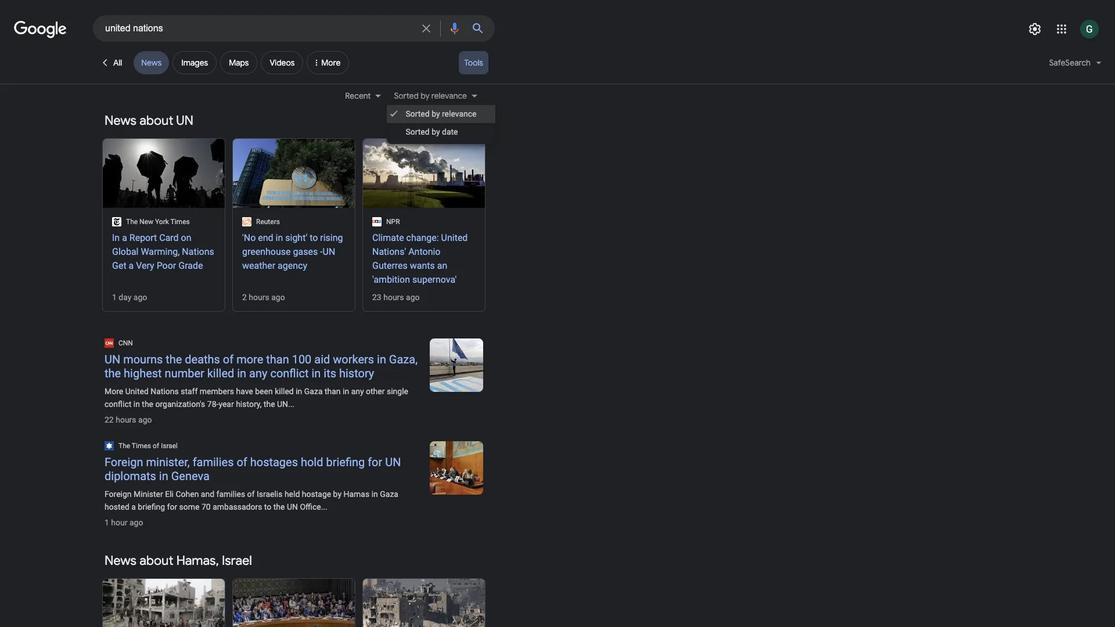 Task type: describe. For each thing, give the bounding box(es) containing it.
grade
[[178, 260, 203, 271]]

to inside 'no end in sight' to rising greenhouse gases -un weather agency
[[310, 232, 318, 243]]

'no end in sight' to rising greenhouse gases -un weather agency
[[242, 232, 343, 271]]

sorted for 'sorted by relevance' radio item
[[406, 109, 430, 118]]

safesearch button
[[1042, 51, 1109, 79]]

news for news
[[141, 57, 162, 68]]

relevance inside popup button
[[431, 91, 467, 101]]

videos link
[[261, 51, 303, 74]]

23 hours ago
[[372, 293, 420, 302]]

gaza inside foreign minister eli cohen and families of israelis held hostage by hamas  in gaza hosted a briefing for some 70 ambassadors to the un office...
[[380, 490, 398, 499]]

mourns
[[123, 353, 163, 366]]

menu containing sorted by relevance
[[387, 102, 495, 144]]

aid
[[314, 353, 330, 366]]

hamas
[[343, 490, 369, 499]]

york
[[155, 218, 169, 226]]

members
[[200, 387, 234, 396]]

sorted by relevance inside radio item
[[406, 109, 477, 118]]

israelis
[[257, 490, 282, 499]]

sorted by date
[[406, 127, 458, 136]]

un mourns the deaths of more than 100 aid workers in gaza, the highest  number killed in any conflict in its history
[[105, 353, 418, 380]]

end
[[258, 232, 273, 243]]

all
[[113, 57, 122, 68]]

families inside foreign minister eli cohen and families of israelis held hostage by hamas  in gaza hosted a briefing for some 70 ambassadors to the un office...
[[216, 490, 245, 499]]

list for news about un
[[102, 136, 486, 313]]

the left deaths
[[166, 353, 182, 366]]

of inside un mourns the deaths of more than 100 aid workers in gaza, the highest  number killed in any conflict in its history
[[223, 353, 234, 366]]

in inside foreign minister eli cohen and families of israelis held hostage by hamas  in gaza hosted a briefing for some 70 ambassadors to the un office...
[[371, 490, 378, 499]]

1 vertical spatial a
[[129, 260, 134, 271]]

any inside more united nations staff members have been killed in gaza than in any  other single conflict in the organization's 78-year history, the un...
[[351, 387, 364, 396]]

briefing inside 'foreign minister, families of hostages hold briefing for un diplomats in  geneva'
[[326, 455, 365, 469]]

in up 22 hours ago
[[133, 400, 140, 409]]

news about un
[[105, 113, 193, 129]]

more
[[236, 353, 263, 366]]

held
[[284, 490, 300, 499]]

by left date in the left top of the page
[[432, 127, 440, 136]]

the times of israel
[[118, 442, 178, 450]]

for inside 'foreign minister, families of hostages hold briefing for un diplomats in  geneva'
[[368, 455, 382, 469]]

sorted by relevance button
[[387, 89, 483, 102]]

of inside 'foreign minister, families of hostages hold briefing for un diplomats in  geneva'
[[237, 455, 247, 469]]

supernova'
[[412, 274, 457, 285]]

0 horizontal spatial hours
[[116, 415, 136, 425]]

23
[[372, 293, 381, 302]]

wants
[[410, 260, 435, 271]]

78-
[[207, 400, 219, 409]]

united inside more united nations staff members have been killed in gaza than in any  other single conflict in the organization's 78-year history, the un...
[[125, 387, 149, 396]]

year
[[219, 400, 234, 409]]

times inside list
[[170, 218, 190, 226]]

gases
[[293, 246, 318, 257]]

22 hours ago
[[105, 415, 152, 425]]

sorted by relevance radio item
[[387, 105, 495, 123]]

reuters
[[256, 218, 280, 226]]

guterres
[[372, 260, 408, 271]]

very
[[136, 260, 154, 271]]

hamas,
[[176, 553, 219, 569]]

an
[[437, 260, 447, 271]]

0 vertical spatial a
[[122, 232, 127, 243]]

safesearch
[[1049, 57, 1091, 68]]

1 vertical spatial times
[[132, 442, 151, 450]]

weather
[[242, 260, 275, 271]]

office...
[[300, 502, 327, 512]]

2 hours ago
[[242, 293, 285, 302]]

in down the history
[[343, 387, 349, 396]]

in inside 'no end in sight' to rising greenhouse gases -un weather agency
[[276, 232, 283, 243]]

rising
[[320, 232, 343, 243]]

for inside foreign minister eli cohen and families of israelis held hostage by hamas  in gaza hosted a briefing for some 70 ambassadors to the un office...
[[167, 502, 177, 512]]

a inside foreign minister eli cohen and families of israelis held hostage by hamas  in gaza hosted a briefing for some 70 ambassadors to the un office...
[[131, 502, 136, 512]]

the down been
[[264, 400, 275, 409]]

sorted for sorted by date link
[[406, 127, 430, 136]]

about for hamas,
[[139, 553, 173, 569]]

100
[[292, 353, 311, 366]]

ago right hour
[[129, 518, 143, 527]]

relevance inside radio item
[[442, 109, 477, 118]]

number
[[165, 366, 204, 380]]

news for news about hamas, israel
[[105, 553, 136, 569]]

diplomats
[[105, 469, 156, 483]]

ago up the times of israel
[[138, 415, 152, 425]]

of up minister,
[[153, 442, 159, 450]]

the up 22 hours ago
[[142, 400, 153, 409]]

ambassadors
[[213, 502, 262, 512]]

foreign for foreign minister eli cohen and families of israelis held hostage by hamas  in gaza hosted a briefing for some 70 ambassadors to the un office...
[[105, 490, 132, 499]]

united inside climate change: united nations' antonio guterres wants an 'ambition  supernova'
[[441, 232, 468, 243]]

ago for warming,
[[133, 293, 147, 302]]

more button
[[307, 51, 349, 79]]

staff
[[181, 387, 198, 396]]

poor
[[157, 260, 176, 271]]

tools
[[464, 57, 483, 68]]

conflict inside un mourns the deaths of more than 100 aid workers in gaza, the highest  number killed in any conflict in its history
[[270, 366, 309, 380]]

un mourns the deaths of more than 100 aid workers in gaza, the highest  number killed in any conflict in its history heading
[[105, 353, 420, 380]]

nations inside more united nations staff members have been killed in gaza than in any  other single conflict in the organization's 78-year history, the un...
[[151, 387, 179, 396]]

cnn
[[118, 339, 133, 347]]

some
[[179, 502, 199, 512]]

un inside foreign minister eli cohen and families of israelis held hostage by hamas  in gaza hosted a briefing for some 70 ambassadors to the un office...
[[287, 502, 298, 512]]

'no
[[242, 232, 256, 243]]

hold
[[301, 455, 323, 469]]

ago for greenhouse
[[271, 293, 285, 302]]

hours for 'no end in sight' to rising greenhouse gases -un weather agency
[[249, 293, 269, 302]]

by inside radio item
[[432, 109, 440, 118]]

eli
[[165, 490, 174, 499]]

navigation containing recent
[[0, 88, 1115, 106]]

more united nations staff members have been killed in gaza than in any  other single conflict in the organization's 78-year history, the un...
[[105, 387, 408, 409]]

geneva
[[171, 469, 210, 483]]

in a report card on global warming, nations get a very poor grade heading
[[112, 231, 215, 273]]

un inside un mourns the deaths of more than 100 aid workers in gaza, the highest  number killed in any conflict in its history
[[105, 353, 120, 366]]

history
[[339, 366, 374, 380]]

climate
[[372, 232, 404, 243]]

nations inside in a report card on global warming, nations get a very poor grade
[[182, 246, 214, 257]]

recent button
[[345, 89, 387, 102]]

nations'
[[372, 246, 406, 257]]

by inside popup button
[[421, 91, 430, 101]]

list for news about hamas, israel
[[102, 576, 486, 627]]

briefing inside foreign minister eli cohen and families of israelis held hostage by hamas  in gaza hosted a briefing for some 70 ambassadors to the un office...
[[138, 502, 165, 512]]

1 for 1 hour ago
[[105, 518, 109, 527]]

any inside un mourns the deaths of more than 100 aid workers in gaza, the highest  number killed in any conflict in its history
[[249, 366, 267, 380]]

un inside 'foreign minister, families of hostages hold briefing for un diplomats in  geneva'
[[385, 455, 401, 469]]

hour
[[111, 518, 127, 527]]

maps link
[[220, 51, 258, 74]]

minister,
[[146, 455, 190, 469]]

have
[[236, 387, 253, 396]]

than inside more united nations staff members have been killed in gaza than in any  other single conflict in the organization's 78-year history, the un...
[[325, 387, 341, 396]]

1 hour ago
[[105, 518, 143, 527]]

2
[[242, 293, 247, 302]]

hostage
[[302, 490, 331, 499]]

hostages
[[250, 455, 298, 469]]

un...
[[277, 400, 295, 409]]



Task type: vqa. For each thing, say whether or not it's contained in the screenshot.


Task type: locate. For each thing, give the bounding box(es) containing it.
1 vertical spatial any
[[351, 387, 364, 396]]

more
[[321, 57, 340, 68], [105, 387, 123, 396]]

united up an on the top left of the page
[[441, 232, 468, 243]]

israel for the times of israel
[[161, 442, 178, 450]]

briefing
[[326, 455, 365, 469], [138, 502, 165, 512]]

the
[[166, 353, 182, 366], [105, 366, 121, 380], [142, 400, 153, 409], [264, 400, 275, 409], [273, 502, 285, 512]]

'ambition
[[372, 274, 410, 285]]

0 vertical spatial killed
[[207, 366, 234, 380]]

of left more
[[223, 353, 234, 366]]

foreign down the times of israel
[[105, 455, 143, 469]]

united
[[441, 232, 468, 243], [125, 387, 149, 396]]

get
[[112, 260, 126, 271]]

gaza inside more united nations staff members have been killed in gaza than in any  other single conflict in the organization's 78-year history, the un...
[[304, 387, 323, 396]]

1
[[112, 293, 117, 302], [105, 518, 109, 527]]

1 vertical spatial more
[[105, 387, 123, 396]]

change:
[[406, 232, 439, 243]]

1 vertical spatial the
[[118, 442, 130, 450]]

list
[[102, 136, 486, 313], [102, 576, 486, 627]]

single
[[387, 387, 408, 396]]

hosted
[[105, 502, 129, 512]]

by inside foreign minister eli cohen and families of israelis held hostage by hamas  in gaza hosted a briefing for some 70 ambassadors to the un office...
[[333, 490, 341, 499]]

conflict up the 22
[[105, 400, 131, 409]]

times down 22 hours ago
[[132, 442, 151, 450]]

maps
[[229, 57, 249, 68]]

0 horizontal spatial more
[[105, 387, 123, 396]]

images
[[181, 57, 208, 68]]

0 horizontal spatial israel
[[161, 442, 178, 450]]

2 list from the top
[[102, 576, 486, 627]]

the for a
[[126, 218, 138, 226]]

a right "hosted"
[[131, 502, 136, 512]]

0 horizontal spatial to
[[264, 502, 271, 512]]

0 vertical spatial conflict
[[270, 366, 309, 380]]

israel up minister,
[[161, 442, 178, 450]]

1 horizontal spatial killed
[[275, 387, 294, 396]]

1 vertical spatial about
[[139, 553, 173, 569]]

sorted by relevance up 'sorted by relevance' radio item
[[394, 91, 467, 101]]

sorted by date link
[[387, 123, 495, 141]]

news for news about un
[[105, 113, 136, 129]]

menu
[[387, 102, 495, 144]]

ago right 'day'
[[133, 293, 147, 302]]

killed up un...
[[275, 387, 294, 396]]

0 vertical spatial foreign
[[105, 455, 143, 469]]

the left new
[[126, 218, 138, 226]]

nations up grade on the left top of the page
[[182, 246, 214, 257]]

2 vertical spatial news
[[105, 553, 136, 569]]

more filters element
[[321, 57, 340, 68]]

1 vertical spatial sorted by relevance
[[406, 109, 477, 118]]

climate change: united nations' antonio guterres wants an 'ambition  supernova' heading
[[372, 231, 476, 287]]

foreign minister eli cohen and families of israelis held hostage by hamas  in gaza hosted a briefing for some 70 ambassadors to the un office...
[[105, 490, 398, 512]]

gaza
[[304, 387, 323, 396], [380, 490, 398, 499]]

climate change: united nations' antonio guterres wants an 'ambition  supernova'
[[372, 232, 468, 285]]

un inside 'no end in sight' to rising greenhouse gases -un weather agency
[[323, 246, 335, 257]]

1 vertical spatial nations
[[151, 387, 179, 396]]

recent
[[345, 91, 371, 101]]

1 vertical spatial news
[[105, 113, 136, 129]]

1 horizontal spatial for
[[368, 455, 382, 469]]

1 vertical spatial israel
[[222, 553, 252, 569]]

in up eli
[[159, 469, 168, 483]]

0 horizontal spatial united
[[125, 387, 149, 396]]

in right hamas
[[371, 490, 378, 499]]

the left highest at the left of the page
[[105, 366, 121, 380]]

killed up members
[[207, 366, 234, 380]]

0 horizontal spatial times
[[132, 442, 151, 450]]

images link
[[173, 51, 217, 74]]

all link
[[93, 51, 130, 74]]

hours for climate change: united nations' antonio guterres wants an 'ambition  supernova'
[[383, 293, 404, 302]]

than inside un mourns the deaths of more than 100 aid workers in gaza, the highest  number killed in any conflict in its history
[[266, 353, 289, 366]]

sorted down 'sorted by relevance' radio item
[[406, 127, 430, 136]]

list containing in a report card on global warming, nations get a very poor grade
[[102, 136, 486, 313]]

1 vertical spatial than
[[325, 387, 341, 396]]

1 horizontal spatial briefing
[[326, 455, 365, 469]]

hours right the 22
[[116, 415, 136, 425]]

minister
[[134, 490, 163, 499]]

gaza down aid
[[304, 387, 323, 396]]

highest
[[124, 366, 162, 380]]

0 vertical spatial gaza
[[304, 387, 323, 396]]

hours right 23
[[383, 293, 404, 302]]

2 vertical spatial sorted
[[406, 127, 430, 136]]

the down 22 hours ago
[[118, 442, 130, 450]]

in right end
[[276, 232, 283, 243]]

0 vertical spatial any
[[249, 366, 267, 380]]

Search search field
[[105, 22, 415, 37]]

about for un
[[139, 113, 173, 129]]

1 horizontal spatial 1
[[112, 293, 117, 302]]

foreign minister, families of hostages hold briefing for un diplomats in  geneva
[[105, 455, 401, 483]]

more inside more popup button
[[321, 57, 340, 68]]

in left gaza,
[[377, 353, 386, 366]]

nations up organization's
[[151, 387, 179, 396]]

been
[[255, 387, 273, 396]]

in
[[112, 232, 120, 243]]

0 vertical spatial families
[[193, 455, 234, 469]]

a right in at top
[[122, 232, 127, 243]]

united down highest at the left of the page
[[125, 387, 149, 396]]

0 vertical spatial to
[[310, 232, 318, 243]]

times
[[170, 218, 190, 226], [132, 442, 151, 450]]

0 vertical spatial briefing
[[326, 455, 365, 469]]

a right get
[[129, 260, 134, 271]]

deaths
[[185, 353, 220, 366]]

google image
[[14, 21, 67, 38]]

israel for news about hamas, israel
[[222, 553, 252, 569]]

1 vertical spatial gaza
[[380, 490, 398, 499]]

more for more
[[321, 57, 340, 68]]

npr
[[386, 218, 400, 226]]

israel right hamas,
[[222, 553, 252, 569]]

tools button
[[459, 51, 488, 74]]

relevance
[[431, 91, 467, 101], [442, 109, 477, 118]]

families
[[193, 455, 234, 469], [216, 490, 245, 499]]

0 vertical spatial the
[[126, 218, 138, 226]]

foreign up "hosted"
[[105, 490, 132, 499]]

0 vertical spatial united
[[441, 232, 468, 243]]

2 vertical spatial a
[[131, 502, 136, 512]]

1 vertical spatial for
[[167, 502, 177, 512]]

sorted by relevance
[[394, 91, 467, 101], [406, 109, 477, 118]]

1 inside list
[[112, 293, 117, 302]]

1 vertical spatial families
[[216, 490, 245, 499]]

its
[[324, 366, 336, 380]]

1 horizontal spatial to
[[310, 232, 318, 243]]

news
[[141, 57, 162, 68], [105, 113, 136, 129], [105, 553, 136, 569]]

1 vertical spatial relevance
[[442, 109, 477, 118]]

ago
[[133, 293, 147, 302], [271, 293, 285, 302], [406, 293, 420, 302], [138, 415, 152, 425], [129, 518, 143, 527]]

the down israelis
[[273, 502, 285, 512]]

0 horizontal spatial 1
[[105, 518, 109, 527]]

1 vertical spatial sorted
[[406, 109, 430, 118]]

1 list from the top
[[102, 136, 486, 313]]

in up have
[[237, 366, 246, 380]]

of
[[223, 353, 234, 366], [153, 442, 159, 450], [237, 455, 247, 469], [247, 490, 255, 499]]

agency
[[278, 260, 307, 271]]

0 vertical spatial israel
[[161, 442, 178, 450]]

conflict inside more united nations staff members have been killed in gaza than in any  other single conflict in the organization's 78-year history, the un...
[[105, 400, 131, 409]]

of up the ambassadors
[[247, 490, 255, 499]]

1 horizontal spatial israel
[[222, 553, 252, 569]]

for up hamas
[[368, 455, 382, 469]]

of inside foreign minister eli cohen and families of israelis held hostage by hamas  in gaza hosted a briefing for some 70 ambassadors to the un office...
[[247, 490, 255, 499]]

foreign inside 'foreign minister, families of hostages hold briefing for un diplomats in  geneva'
[[105, 455, 143, 469]]

briefing down minister
[[138, 502, 165, 512]]

search by voice image
[[448, 21, 462, 35]]

0 vertical spatial sorted
[[394, 91, 419, 101]]

more inside more united nations staff members have been killed in gaza than in any  other single conflict in the organization's 78-year history, the un...
[[105, 387, 123, 396]]

navigation
[[0, 88, 1115, 106]]

1 vertical spatial conflict
[[105, 400, 131, 409]]

the inside foreign minister eli cohen and families of israelis held hostage by hamas  in gaza hosted a briefing for some 70 ambassadors to the un office...
[[273, 502, 285, 512]]

conflict up un...
[[270, 366, 309, 380]]

history,
[[236, 400, 262, 409]]

date
[[442, 127, 458, 136]]

sorted by relevance inside popup button
[[394, 91, 467, 101]]

killed inside un mourns the deaths of more than 100 aid workers in gaza, the highest  number killed in any conflict in its history
[[207, 366, 234, 380]]

sorted
[[394, 91, 419, 101], [406, 109, 430, 118], [406, 127, 430, 136]]

in down 100
[[296, 387, 302, 396]]

1 vertical spatial killed
[[275, 387, 294, 396]]

the for minister,
[[118, 442, 130, 450]]

to inside foreign minister eli cohen and families of israelis held hostage by hamas  in gaza hosted a briefing for some 70 ambassadors to the un office...
[[264, 502, 271, 512]]

1 vertical spatial to
[[264, 502, 271, 512]]

relevance up 'sorted by relevance' radio item
[[431, 91, 467, 101]]

briefing right hold
[[326, 455, 365, 469]]

'no end in sight' to rising greenhouse gases -un weather agency heading
[[242, 231, 346, 273]]

0 horizontal spatial than
[[266, 353, 289, 366]]

0 horizontal spatial any
[[249, 366, 267, 380]]

foreign for foreign minister, families of hostages hold briefing for un diplomats in  geneva
[[105, 455, 143, 469]]

than left 100
[[266, 353, 289, 366]]

clear image
[[419, 16, 433, 41]]

of left "hostages"
[[237, 455, 247, 469]]

warming,
[[141, 246, 180, 257]]

hours right 2
[[249, 293, 269, 302]]

sorted up sorted by date
[[406, 109, 430, 118]]

in left the its
[[312, 366, 321, 380]]

by left hamas
[[333, 490, 341, 499]]

0 vertical spatial times
[[170, 218, 190, 226]]

antonio
[[408, 246, 440, 257]]

0 horizontal spatial briefing
[[138, 502, 165, 512]]

2 foreign from the top
[[105, 490, 132, 499]]

organization's
[[155, 400, 205, 409]]

1 horizontal spatial gaza
[[380, 490, 398, 499]]

more right videos
[[321, 57, 340, 68]]

1 vertical spatial briefing
[[138, 502, 165, 512]]

2 horizontal spatial hours
[[383, 293, 404, 302]]

news about hamas, israel
[[105, 553, 252, 569]]

global
[[112, 246, 138, 257]]

new
[[139, 218, 153, 226]]

1 day ago
[[112, 293, 147, 302]]

report
[[129, 232, 157, 243]]

foreign inside foreign minister eli cohen and families of israelis held hostage by hamas  in gaza hosted a briefing for some 70 ambassadors to the un office...
[[105, 490, 132, 499]]

0 vertical spatial nations
[[182, 246, 214, 257]]

gaza,
[[389, 353, 418, 366]]

more up the 22
[[105, 387, 123, 396]]

day
[[119, 293, 131, 302]]

0 vertical spatial about
[[139, 113, 173, 129]]

1 horizontal spatial any
[[351, 387, 364, 396]]

0 vertical spatial news
[[141, 57, 162, 68]]

sight'
[[285, 232, 307, 243]]

0 vertical spatial sorted by relevance
[[394, 91, 467, 101]]

videos
[[270, 57, 295, 68]]

cohen
[[176, 490, 199, 499]]

1 horizontal spatial times
[[170, 218, 190, 226]]

1 vertical spatial 1
[[105, 518, 109, 527]]

than down the its
[[325, 387, 341, 396]]

1 vertical spatial united
[[125, 387, 149, 396]]

a
[[122, 232, 127, 243], [129, 260, 134, 271], [131, 502, 136, 512]]

the new york times
[[126, 218, 190, 226]]

families inside 'foreign minister, families of hostages hold briefing for un diplomats in  geneva'
[[193, 455, 234, 469]]

in inside 'foreign minister, families of hostages hold briefing for un diplomats in  geneva'
[[159, 469, 168, 483]]

families up the ambassadors
[[216, 490, 245, 499]]

for down eli
[[167, 502, 177, 512]]

0 vertical spatial more
[[321, 57, 340, 68]]

ago down 'ambition
[[406, 293, 420, 302]]

un
[[176, 113, 193, 129], [323, 246, 335, 257], [105, 353, 120, 366], [385, 455, 401, 469], [287, 502, 298, 512]]

any
[[249, 366, 267, 380], [351, 387, 364, 396]]

any left other
[[351, 387, 364, 396]]

workers
[[333, 353, 374, 366]]

gaza right hamas
[[380, 490, 398, 499]]

1 about from the top
[[139, 113, 173, 129]]

1 horizontal spatial more
[[321, 57, 340, 68]]

1 horizontal spatial nations
[[182, 246, 214, 257]]

0 vertical spatial for
[[368, 455, 382, 469]]

more for more united nations staff members have been killed in gaza than in any  other single conflict in the organization's 78-year history, the un...
[[105, 387, 123, 396]]

0 vertical spatial 1
[[112, 293, 117, 302]]

by up 'sorted by relevance' radio item
[[421, 91, 430, 101]]

any up been
[[249, 366, 267, 380]]

1 horizontal spatial than
[[325, 387, 341, 396]]

killed
[[207, 366, 234, 380], [275, 387, 294, 396]]

0 horizontal spatial killed
[[207, 366, 234, 380]]

0 vertical spatial relevance
[[431, 91, 467, 101]]

sorted inside popup button
[[394, 91, 419, 101]]

0 horizontal spatial conflict
[[105, 400, 131, 409]]

for
[[368, 455, 382, 469], [167, 502, 177, 512]]

70
[[201, 502, 211, 512]]

1 foreign from the top
[[105, 455, 143, 469]]

to
[[310, 232, 318, 243], [264, 502, 271, 512]]

1 horizontal spatial conflict
[[270, 366, 309, 380]]

0 vertical spatial than
[[266, 353, 289, 366]]

other
[[366, 387, 385, 396]]

greenhouse
[[242, 246, 291, 257]]

about
[[139, 113, 173, 129], [139, 553, 173, 569]]

0 horizontal spatial gaza
[[304, 387, 323, 396]]

to down israelis
[[264, 502, 271, 512]]

to up the gases on the top of page
[[310, 232, 318, 243]]

1 left 'day'
[[112, 293, 117, 302]]

conflict
[[270, 366, 309, 380], [105, 400, 131, 409]]

1 vertical spatial foreign
[[105, 490, 132, 499]]

and
[[201, 490, 214, 499]]

1 vertical spatial list
[[102, 576, 486, 627]]

killed inside more united nations staff members have been killed in gaza than in any  other single conflict in the organization's 78-year history, the un...
[[275, 387, 294, 396]]

0 vertical spatial list
[[102, 136, 486, 313]]

foreign minister, families of hostages hold briefing for un diplomats in  geneva heading
[[105, 455, 420, 483]]

1 horizontal spatial united
[[441, 232, 468, 243]]

22
[[105, 415, 114, 425]]

sorted by relevance up sorted by date link
[[406, 109, 477, 118]]

news inside news "link"
[[141, 57, 162, 68]]

families up and
[[193, 455, 234, 469]]

sorted inside radio item
[[406, 109, 430, 118]]

None search field
[[0, 15, 495, 42]]

1 horizontal spatial hours
[[249, 293, 269, 302]]

1 for 1 day ago
[[112, 293, 117, 302]]

1 left hour
[[105, 518, 109, 527]]

news link
[[134, 51, 169, 74]]

-
[[320, 246, 323, 257]]

ago right 2
[[271, 293, 285, 302]]

relevance up date in the left top of the page
[[442, 109, 477, 118]]

times up on
[[170, 218, 190, 226]]

2 about from the top
[[139, 553, 173, 569]]

0 horizontal spatial nations
[[151, 387, 179, 396]]

by down sorted by relevance popup button
[[432, 109, 440, 118]]

ago for wants
[[406, 293, 420, 302]]

sorted up 'sorted by relevance' radio item
[[394, 91, 419, 101]]

0 horizontal spatial for
[[167, 502, 177, 512]]

on
[[181, 232, 191, 243]]



